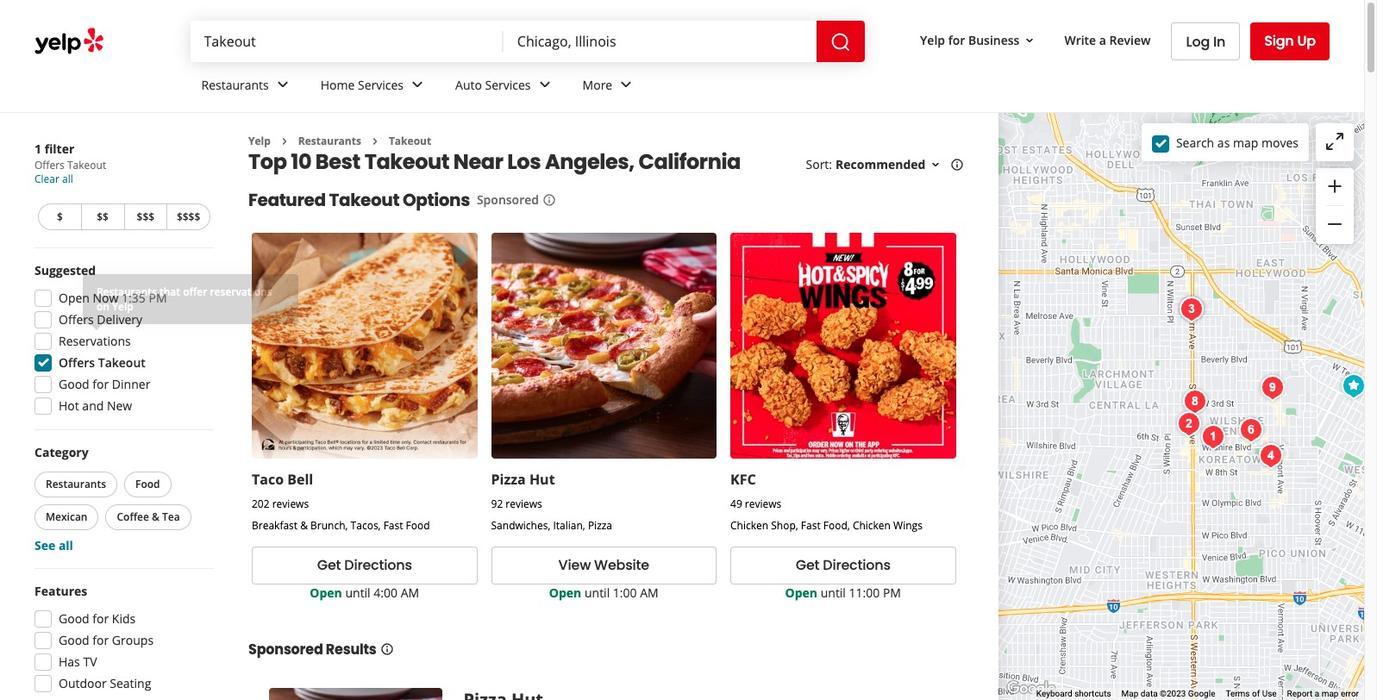 Task type: vqa. For each thing, say whether or not it's contained in the screenshot.
rightmost the a
yes



Task type: describe. For each thing, give the bounding box(es) containing it.
taco bell link
[[252, 470, 313, 489]]

report
[[1287, 689, 1313, 699]]

16 chevron right v2 image
[[368, 134, 382, 148]]

home services link
[[307, 62, 442, 112]]

chd mandu la image
[[1234, 413, 1269, 447]]

report a map error link
[[1287, 689, 1359, 699]]

yelp for yelp link
[[248, 134, 271, 148]]

taco bell image
[[1337, 369, 1372, 403]]

1 vertical spatial pizza
[[588, 518, 612, 533]]

yelp for yelp for business
[[920, 32, 945, 48]]

good for kids
[[59, 611, 136, 627]]

yelp link
[[248, 134, 271, 148]]

get directions link for 49
[[731, 547, 956, 585]]

search as map moves
[[1176, 134, 1299, 151]]

0 horizontal spatial pizza
[[491, 470, 526, 489]]

open until 11:00 pm
[[785, 585, 901, 601]]

hot
[[59, 398, 79, 414]]

takeout down best at the top of page
[[329, 188, 399, 213]]

pm for open until 11:00 pm
[[883, 585, 901, 601]]

california
[[639, 148, 741, 176]]

mexican button
[[35, 505, 99, 530]]

kfc
[[731, 470, 756, 489]]

has
[[59, 654, 80, 670]]

$$$
[[137, 210, 155, 224]]

takeout right 16 chevron right v2 image
[[389, 134, 431, 148]]

11:00
[[849, 585, 880, 601]]

24 chevron down v2 image for restaurants
[[272, 75, 293, 95]]

until for hut
[[585, 585, 610, 601]]

services for auto services
[[485, 76, 531, 93]]

restaurants button
[[35, 472, 117, 498]]

& inside taco bell 202 reviews breakfast & brunch, tacos, fast food
[[300, 518, 308, 533]]

offers for offers takeout
[[59, 354, 95, 371]]

restaurants that offer reservations on yelp tooltip
[[83, 274, 298, 324]]

search image
[[831, 32, 851, 52]]

open for taco bell
[[310, 585, 342, 601]]

$
[[57, 210, 63, 224]]

featured
[[248, 188, 326, 213]]

outdoor seating
[[59, 675, 151, 692]]

mexican
[[46, 510, 88, 524]]

1
[[35, 141, 41, 157]]

sponsored for sponsored results
[[248, 640, 323, 660]]

taco bell 202 reviews breakfast & brunch, tacos, fast food
[[252, 470, 430, 533]]

filter
[[45, 141, 74, 157]]

brunch,
[[311, 518, 348, 533]]

auto
[[455, 76, 482, 93]]

report a map error
[[1287, 689, 1359, 699]]

$$$$
[[177, 210, 200, 224]]

takeout inside 1 filter offers takeout clear all
[[67, 158, 106, 173]]

offers delivery
[[59, 311, 142, 328]]

sign up link
[[1251, 22, 1330, 60]]

16 info v2 image for top 10 best takeout near los angeles, california
[[951, 158, 965, 172]]

fast inside "kfc 49 reviews chicken shop, fast food, chicken wings"
[[801, 518, 821, 533]]

more link
[[569, 62, 651, 112]]

directions for taco bell
[[344, 556, 412, 576]]

use
[[1262, 689, 1277, 699]]

outdoor
[[59, 675, 107, 692]]

restaurants inside button
[[46, 477, 106, 492]]

view website
[[559, 556, 649, 576]]

log in
[[1186, 31, 1226, 51]]

business
[[969, 32, 1020, 48]]

now
[[93, 290, 119, 306]]

taco
[[252, 470, 284, 489]]

rikas peruvian cuisine image
[[1256, 370, 1291, 405]]

suggested
[[35, 262, 96, 279]]

map for error
[[1322, 689, 1339, 699]]

open for pizza hut
[[549, 585, 582, 601]]

kfc 49 reviews chicken shop, fast food, chicken wings
[[731, 470, 923, 533]]

tacos,
[[351, 518, 381, 533]]

sign
[[1265, 31, 1294, 51]]

kfc link
[[731, 470, 756, 489]]

abuelita's birria & mexican food image
[[1175, 292, 1209, 326]]

a for write
[[1100, 32, 1107, 48]]

clear all link
[[35, 172, 73, 186]]

breakfast
[[252, 518, 298, 533]]

1 vertical spatial restaurants link
[[298, 134, 361, 148]]

sponsored results
[[248, 640, 377, 660]]

coffee
[[117, 510, 149, 524]]

16 chevron down v2 image for yelp for business
[[1023, 33, 1037, 47]]

Find text field
[[204, 32, 490, 51]]

good for good for kids
[[59, 611, 89, 627]]

wings
[[894, 518, 923, 533]]

near
[[454, 148, 503, 176]]

map data ©2023 google
[[1122, 689, 1216, 699]]

hut
[[529, 470, 555, 489]]

1:00
[[613, 585, 637, 601]]

on
[[97, 299, 109, 314]]

$$$$ button
[[167, 204, 210, 230]]

seating
[[110, 675, 151, 692]]

coffee & tea button
[[106, 505, 191, 530]]

food inside 'button'
[[135, 477, 160, 492]]

offers inside 1 filter offers takeout clear all
[[35, 158, 65, 173]]

reservations
[[59, 333, 131, 349]]

am for website
[[640, 585, 659, 601]]

as
[[1218, 134, 1230, 151]]

that
[[160, 285, 180, 299]]

view
[[559, 556, 591, 576]]

map for moves
[[1233, 134, 1259, 151]]

none field near
[[517, 32, 803, 51]]

open down suggested
[[59, 290, 90, 306]]

49
[[731, 497, 742, 511]]

see all
[[35, 537, 73, 554]]

los
[[507, 148, 541, 176]]

am for directions
[[401, 585, 419, 601]]

google
[[1188, 689, 1216, 699]]

0 vertical spatial restaurants link
[[188, 62, 307, 112]]

yelp inside "restaurants that offer reservations on yelp"
[[112, 299, 134, 314]]

options
[[403, 188, 470, 213]]

sandwiches,
[[491, 518, 551, 533]]

log in link
[[1172, 22, 1241, 60]]

group containing features
[[29, 583, 214, 700]]

offers for offers delivery
[[59, 311, 94, 328]]

dinner
[[112, 376, 150, 392]]

zoom out image
[[1325, 214, 1346, 235]]

202
[[252, 497, 270, 511]]

2 chicken from the left
[[853, 518, 891, 533]]

expand map image
[[1325, 131, 1346, 152]]

get directions link for bell
[[252, 547, 477, 585]]

1 chicken from the left
[[731, 518, 769, 533]]

0 horizontal spatial 16 info v2 image
[[380, 642, 394, 656]]

top
[[248, 148, 287, 176]]

until for 49
[[821, 585, 846, 601]]

fast inside taco bell 202 reviews breakfast & brunch, tacos, fast food
[[384, 518, 403, 533]]

groups
[[112, 632, 154, 649]]

for for kids
[[93, 611, 109, 627]]

4:00
[[374, 585, 398, 601]]

write
[[1065, 32, 1096, 48]]

open for kfc
[[785, 585, 818, 601]]

group containing suggested
[[29, 262, 298, 420]]

a for report
[[1315, 689, 1320, 699]]

for for business
[[948, 32, 965, 48]]

terms
[[1226, 689, 1250, 699]]

24 chevron down v2 image for home services
[[407, 75, 428, 95]]

takeout up dinner
[[98, 354, 146, 371]]

pm for open now 1:35 pm
[[149, 290, 167, 306]]



Task type: locate. For each thing, give the bounding box(es) containing it.
0 horizontal spatial sponsored
[[248, 640, 323, 660]]

open up sponsored results
[[310, 585, 342, 601]]

pizza hut link
[[491, 470, 555, 489]]

16 chevron down v2 image
[[1023, 33, 1037, 47], [929, 158, 943, 172]]

2 vertical spatial 16 info v2 image
[[380, 642, 394, 656]]

1:35
[[122, 290, 146, 306]]

reviews for get
[[272, 497, 309, 511]]

2 none field from the left
[[517, 32, 803, 51]]

shop,
[[771, 518, 798, 533]]

1 fast from the left
[[384, 518, 403, 533]]

24 chevron down v2 image inside auto services 'link'
[[534, 75, 555, 95]]

1 horizontal spatial none field
[[517, 32, 803, 51]]

2 services from the left
[[485, 76, 531, 93]]

1 horizontal spatial get directions link
[[731, 547, 956, 585]]

food right tacos,
[[406, 518, 430, 533]]

2 get directions link from the left
[[731, 547, 956, 585]]

2 horizontal spatial 16 info v2 image
[[951, 158, 965, 172]]

0 vertical spatial pizza
[[491, 470, 526, 489]]

offers up reservations
[[59, 311, 94, 328]]

2 horizontal spatial reviews
[[745, 497, 782, 511]]

0 vertical spatial good
[[59, 376, 89, 392]]

for down "good for kids"
[[93, 632, 109, 649]]

coffee & tea
[[117, 510, 180, 524]]

rice chicken image
[[1254, 439, 1289, 473]]

24 chevron down v2 image
[[272, 75, 293, 95], [407, 75, 428, 95]]

2 am from the left
[[640, 585, 659, 601]]

pm inside group
[[149, 290, 167, 306]]

reviews up sandwiches,
[[506, 497, 542, 511]]

2 get directions from the left
[[796, 556, 891, 576]]

map
[[1233, 134, 1259, 151], [1322, 689, 1339, 699]]

open down view
[[549, 585, 582, 601]]

for for dinner
[[93, 376, 109, 392]]

keyboard shortcuts
[[1037, 689, 1111, 699]]

all right see
[[59, 537, 73, 554]]

am right 4:00
[[401, 585, 419, 601]]

map right as
[[1233, 134, 1259, 151]]

tip's house image
[[1172, 407, 1207, 441]]

0 horizontal spatial map
[[1233, 134, 1259, 151]]

16 info v2 image right results at the bottom left of page
[[380, 642, 394, 656]]

sort:
[[806, 156, 832, 173]]

24 chevron down v2 image for auto services
[[534, 75, 555, 95]]

shortcuts
[[1075, 689, 1111, 699]]

1 vertical spatial food
[[406, 518, 430, 533]]

0 horizontal spatial 24 chevron down v2 image
[[534, 75, 555, 95]]

get directions link down tacos,
[[252, 547, 477, 585]]

1 vertical spatial 16 info v2 image
[[543, 193, 556, 207]]

restaurants inside business categories element
[[201, 76, 269, 93]]

tv
[[83, 654, 97, 670]]

yelp left 16 chevron right v2 icon
[[248, 134, 271, 148]]

zoom in image
[[1325, 176, 1346, 196]]

write a review link
[[1058, 25, 1158, 56]]

1 horizontal spatial fast
[[801, 518, 821, 533]]

2 horizontal spatial yelp
[[920, 32, 945, 48]]

pizza hut 92 reviews sandwiches, italian, pizza
[[491, 470, 612, 533]]

food
[[135, 477, 160, 492], [406, 518, 430, 533]]

italian,
[[553, 518, 585, 533]]

2 24 chevron down v2 image from the left
[[616, 75, 637, 95]]

get for bell
[[317, 556, 341, 576]]

get directions up open until 4:00 am
[[317, 556, 412, 576]]

good down features
[[59, 611, 89, 627]]

gengis khan image
[[1175, 292, 1209, 326]]

reviews inside "kfc 49 reviews chicken shop, fast food, chicken wings"
[[745, 497, 782, 511]]

& inside button
[[152, 510, 160, 524]]

2 good from the top
[[59, 611, 89, 627]]

reviews inside pizza hut 92 reviews sandwiches, italian, pizza
[[506, 497, 542, 511]]

bell
[[287, 470, 313, 489]]

for down offers takeout
[[93, 376, 109, 392]]

top 10 best takeout near los angeles, california
[[248, 148, 741, 176]]

data
[[1141, 689, 1158, 699]]

0 horizontal spatial until
[[345, 585, 371, 601]]

1 horizontal spatial 16 info v2 image
[[543, 193, 556, 207]]

92
[[491, 497, 503, 511]]

good up hot
[[59, 376, 89, 392]]

google image
[[1003, 678, 1060, 700]]

Near text field
[[517, 32, 803, 51]]

tea
[[162, 510, 180, 524]]

1 vertical spatial map
[[1322, 689, 1339, 699]]

1 horizontal spatial &
[[300, 518, 308, 533]]

1 horizontal spatial 24 chevron down v2 image
[[407, 75, 428, 95]]

3 good from the top
[[59, 632, 89, 649]]

reservations
[[210, 285, 272, 299]]

& left tea in the bottom left of the page
[[152, 510, 160, 524]]

all
[[62, 172, 73, 186], [59, 537, 73, 554]]

am right 1:00
[[640, 585, 659, 601]]

view website link
[[491, 547, 717, 585]]

error
[[1341, 689, 1359, 699]]

good up the has tv
[[59, 632, 89, 649]]

up
[[1298, 31, 1316, 51]]

24 chevron down v2 image inside home services link
[[407, 75, 428, 95]]

pizza right italian,
[[588, 518, 612, 533]]

1 until from the left
[[345, 585, 371, 601]]

get directions
[[317, 556, 412, 576], [796, 556, 891, 576]]

fast right tacos,
[[384, 518, 403, 533]]

16 info v2 image down "angeles,"
[[543, 193, 556, 207]]

map region
[[794, 61, 1377, 700]]

takeout down filter
[[67, 158, 106, 173]]

None search field
[[190, 21, 869, 62]]

terms of use link
[[1226, 689, 1277, 699]]

category
[[35, 444, 89, 461]]

until left 11:00
[[821, 585, 846, 601]]

results
[[326, 640, 377, 660]]

0 horizontal spatial yelp
[[112, 299, 134, 314]]

good for good for dinner
[[59, 376, 89, 392]]

restaurants that offer reservations on yelp
[[97, 285, 272, 314]]

restaurants up yelp link
[[201, 76, 269, 93]]

0 horizontal spatial 24 chevron down v2 image
[[272, 75, 293, 95]]

24 chevron down v2 image
[[534, 75, 555, 95], [616, 75, 637, 95]]

restaurants link up yelp link
[[188, 62, 307, 112]]

1 am from the left
[[401, 585, 419, 601]]

reviews inside taco bell 202 reviews breakfast & brunch, tacos, fast food
[[272, 497, 309, 511]]

get down brunch,
[[317, 556, 341, 576]]

1 horizontal spatial pm
[[883, 585, 901, 601]]

restaurants inside "restaurants that offer reservations on yelp"
[[97, 285, 157, 299]]

yelp left business
[[920, 32, 945, 48]]

0 horizontal spatial get directions link
[[252, 547, 477, 585]]

open now 1:35 pm
[[59, 290, 167, 306]]

0 horizontal spatial get directions
[[317, 556, 412, 576]]

0 horizontal spatial a
[[1100, 32, 1107, 48]]

2 24 chevron down v2 image from the left
[[407, 75, 428, 95]]

0 horizontal spatial fast
[[384, 518, 403, 533]]

1 horizontal spatial until
[[585, 585, 610, 601]]

0 horizontal spatial get
[[317, 556, 341, 576]]

1 vertical spatial offers
[[59, 311, 94, 328]]

0 vertical spatial yelp
[[920, 32, 945, 48]]

& left brunch,
[[300, 518, 308, 533]]

2 vertical spatial good
[[59, 632, 89, 649]]

restaurants up mexican
[[46, 477, 106, 492]]

yelp inside button
[[920, 32, 945, 48]]

auto services
[[455, 76, 531, 93]]

16 chevron down v2 image for recommended
[[929, 158, 943, 172]]

2 vertical spatial offers
[[59, 354, 95, 371]]

16 info v2 image right recommended dropdown button
[[951, 158, 965, 172]]

pizza up 92
[[491, 470, 526, 489]]

yelp for business
[[920, 32, 1020, 48]]

2 get from the left
[[796, 556, 820, 576]]

1 get directions link from the left
[[252, 547, 477, 585]]

chicken down 49
[[731, 518, 769, 533]]

for
[[948, 32, 965, 48], [93, 376, 109, 392], [93, 611, 109, 627], [93, 632, 109, 649]]

1 vertical spatial good
[[59, 611, 89, 627]]

good for dinner
[[59, 376, 150, 392]]

1 24 chevron down v2 image from the left
[[272, 75, 293, 95]]

2 until from the left
[[585, 585, 610, 601]]

the kimbap image
[[1178, 384, 1213, 419]]

1 horizontal spatial sponsored
[[477, 192, 539, 208]]

24 chevron down v2 image right more
[[616, 75, 637, 95]]

delivery
[[97, 311, 142, 328]]

0 horizontal spatial am
[[401, 585, 419, 601]]

16 chevron down v2 image inside yelp for business button
[[1023, 33, 1037, 47]]

get directions up open until 11:00 pm
[[796, 556, 891, 576]]

3 reviews from the left
[[745, 497, 782, 511]]

0 vertical spatial offers
[[35, 158, 65, 173]]

1 horizontal spatial chicken
[[853, 518, 891, 533]]

open
[[59, 290, 90, 306], [310, 585, 342, 601], [549, 585, 582, 601], [785, 585, 818, 601]]

cooking mom image
[[1196, 420, 1231, 454]]

a right write
[[1100, 32, 1107, 48]]

1 directions from the left
[[344, 556, 412, 576]]

map left error
[[1322, 689, 1339, 699]]

reviews
[[272, 497, 309, 511], [506, 497, 542, 511], [745, 497, 782, 511]]

0 horizontal spatial none field
[[204, 32, 490, 51]]

0 vertical spatial 16 chevron down v2 image
[[1023, 33, 1037, 47]]

directions for kfc
[[823, 556, 891, 576]]

new
[[107, 398, 132, 414]]

0 vertical spatial all
[[62, 172, 73, 186]]

0 horizontal spatial &
[[152, 510, 160, 524]]

1 get directions from the left
[[317, 556, 412, 576]]

get
[[317, 556, 341, 576], [796, 556, 820, 576]]

until left 4:00
[[345, 585, 371, 601]]

3 until from the left
[[821, 585, 846, 601]]

1 vertical spatial sponsored
[[248, 640, 323, 660]]

sign up
[[1265, 31, 1316, 51]]

restaurants left 16 chevron right v2 image
[[298, 134, 361, 148]]

2 vertical spatial yelp
[[112, 299, 134, 314]]

0 vertical spatial a
[[1100, 32, 1107, 48]]

see
[[35, 537, 55, 554]]

pm right 11:00
[[883, 585, 901, 601]]

1 none field from the left
[[204, 32, 490, 51]]

1 horizontal spatial a
[[1315, 689, 1320, 699]]

24 chevron down v2 image right auto services
[[534, 75, 555, 95]]

food,
[[824, 518, 850, 533]]

directions up 11:00
[[823, 556, 891, 576]]

10
[[291, 148, 311, 176]]

0 vertical spatial 16 info v2 image
[[951, 158, 965, 172]]

0 vertical spatial map
[[1233, 134, 1259, 151]]

24 chevron down v2 image inside more 'link'
[[616, 75, 637, 95]]

until left 1:00
[[585, 585, 610, 601]]

restaurants link left 16 chevron right v2 image
[[298, 134, 361, 148]]

offers down filter
[[35, 158, 65, 173]]

1 vertical spatial 16 chevron down v2 image
[[929, 158, 943, 172]]

16 chevron down v2 image right recommended at the right top
[[929, 158, 943, 172]]

1 horizontal spatial 24 chevron down v2 image
[[616, 75, 637, 95]]

none field find
[[204, 32, 490, 51]]

yelp right on
[[112, 299, 134, 314]]

1 horizontal spatial yelp
[[248, 134, 271, 148]]

offers
[[35, 158, 65, 173], [59, 311, 94, 328], [59, 354, 95, 371]]

takeout up options
[[365, 148, 450, 176]]

1 horizontal spatial get
[[796, 556, 820, 576]]

write a review
[[1065, 32, 1151, 48]]

1 vertical spatial all
[[59, 537, 73, 554]]

restaurants link
[[188, 62, 307, 112], [298, 134, 361, 148]]

2 directions from the left
[[823, 556, 891, 576]]

1 horizontal spatial 16 chevron down v2 image
[[1023, 33, 1037, 47]]

good for groups
[[59, 632, 154, 649]]

home
[[321, 76, 355, 93]]

16 chevron down v2 image right business
[[1023, 33, 1037, 47]]

reviews down taco bell link on the bottom left of page
[[272, 497, 309, 511]]

group containing category
[[31, 444, 214, 555]]

all right clear
[[62, 172, 73, 186]]

2 reviews from the left
[[506, 497, 542, 511]]

1 vertical spatial a
[[1315, 689, 1320, 699]]

16 info v2 image for featured takeout options
[[543, 193, 556, 207]]

has tv
[[59, 654, 97, 670]]

0 horizontal spatial reviews
[[272, 497, 309, 511]]

none field up more 'link'
[[517, 32, 803, 51]]

takeout link
[[389, 134, 431, 148]]

24 chevron down v2 image left auto
[[407, 75, 428, 95]]

for for groups
[[93, 632, 109, 649]]

0 horizontal spatial pm
[[149, 290, 167, 306]]

a right report
[[1315, 689, 1320, 699]]

1 get from the left
[[317, 556, 341, 576]]

keyboard
[[1037, 689, 1073, 699]]

takeout
[[389, 134, 431, 148], [365, 148, 450, 176], [67, 158, 106, 173], [329, 188, 399, 213], [98, 354, 146, 371]]

map
[[1122, 689, 1139, 699]]

for left business
[[948, 32, 965, 48]]

services inside 'link'
[[485, 76, 531, 93]]

food inside taco bell 202 reviews breakfast & brunch, tacos, fast food
[[406, 518, 430, 533]]

group
[[1316, 168, 1354, 244], [29, 262, 298, 420], [31, 444, 214, 555], [29, 583, 214, 700]]

reviews for view
[[506, 497, 542, 511]]

pm
[[149, 290, 167, 306], [883, 585, 901, 601]]

open until 1:00 am
[[549, 585, 659, 601]]

food button
[[124, 472, 171, 498]]

services
[[358, 76, 404, 93], [485, 76, 531, 93]]

1 horizontal spatial get directions
[[796, 556, 891, 576]]

until
[[345, 585, 371, 601], [585, 585, 610, 601], [821, 585, 846, 601]]

good for good for groups
[[59, 632, 89, 649]]

1 horizontal spatial pizza
[[588, 518, 612, 533]]

featured takeout options
[[248, 188, 470, 213]]

review
[[1110, 32, 1151, 48]]

0 vertical spatial sponsored
[[477, 192, 539, 208]]

all inside 1 filter offers takeout clear all
[[62, 172, 73, 186]]

restaurants up delivery
[[97, 285, 157, 299]]

24 chevron down v2 image for more
[[616, 75, 637, 95]]

chicken right the food,
[[853, 518, 891, 533]]

yelp for business button
[[913, 25, 1044, 56]]

recommended
[[836, 156, 926, 173]]

16 info v2 image
[[951, 158, 965, 172], [543, 193, 556, 207], [380, 642, 394, 656]]

for inside button
[[948, 32, 965, 48]]

sponsored down top 10 best takeout near los angeles, california
[[477, 192, 539, 208]]

until for bell
[[345, 585, 371, 601]]

pm right '1:35'
[[149, 290, 167, 306]]

2 fast from the left
[[801, 518, 821, 533]]

1 24 chevron down v2 image from the left
[[534, 75, 555, 95]]

2 horizontal spatial until
[[821, 585, 846, 601]]

1 filter offers takeout clear all
[[35, 141, 106, 186]]

1 vertical spatial yelp
[[248, 134, 271, 148]]

more
[[583, 76, 613, 93]]

1 horizontal spatial food
[[406, 518, 430, 533]]

services right auto
[[485, 76, 531, 93]]

am
[[401, 585, 419, 601], [640, 585, 659, 601]]

0 horizontal spatial services
[[358, 76, 404, 93]]

$ button
[[38, 204, 81, 230]]

1 vertical spatial pm
[[883, 585, 901, 601]]

24 chevron down v2 image inside restaurants link
[[272, 75, 293, 95]]

&
[[152, 510, 160, 524], [300, 518, 308, 533]]

1 horizontal spatial directions
[[823, 556, 891, 576]]

get for 49
[[796, 556, 820, 576]]

log
[[1186, 31, 1210, 51]]

0 horizontal spatial directions
[[344, 556, 412, 576]]

$$$ button
[[124, 204, 167, 230]]

none field up home
[[204, 32, 490, 51]]

0 horizontal spatial chicken
[[731, 518, 769, 533]]

sponsored for sponsored
[[477, 192, 539, 208]]

None field
[[204, 32, 490, 51], [517, 32, 803, 51]]

food up coffee & tea
[[135, 477, 160, 492]]

directions
[[344, 556, 412, 576], [823, 556, 891, 576]]

16 chevron down v2 image inside recommended dropdown button
[[929, 158, 943, 172]]

1 horizontal spatial map
[[1322, 689, 1339, 699]]

1 horizontal spatial services
[[485, 76, 531, 93]]

1 reviews from the left
[[272, 497, 309, 511]]

0 vertical spatial food
[[135, 477, 160, 492]]

1 services from the left
[[358, 76, 404, 93]]

reviews right 49
[[745, 497, 782, 511]]

offers down reservations
[[59, 354, 95, 371]]

services right home
[[358, 76, 404, 93]]

open left 11:00
[[785, 585, 818, 601]]

for up good for groups
[[93, 611, 109, 627]]

16 chevron right v2 image
[[278, 134, 291, 148]]

get directions for 49
[[796, 556, 891, 576]]

auto services link
[[442, 62, 569, 112]]

get up open until 11:00 pm
[[796, 556, 820, 576]]

fast left the food,
[[801, 518, 821, 533]]

0 horizontal spatial 16 chevron down v2 image
[[929, 158, 943, 172]]

services for home services
[[358, 76, 404, 93]]

get directions for bell
[[317, 556, 412, 576]]

in
[[1214, 31, 1226, 51]]

get directions link down the food,
[[731, 547, 956, 585]]

24 chevron down v2 image left home
[[272, 75, 293, 95]]

1 horizontal spatial am
[[640, 585, 659, 601]]

sponsored left results at the bottom left of page
[[248, 640, 323, 660]]

0 horizontal spatial food
[[135, 477, 160, 492]]

0 vertical spatial pm
[[149, 290, 167, 306]]

directions up 4:00
[[344, 556, 412, 576]]

business categories element
[[188, 62, 1330, 112]]

1 horizontal spatial reviews
[[506, 497, 542, 511]]

1 good from the top
[[59, 376, 89, 392]]



